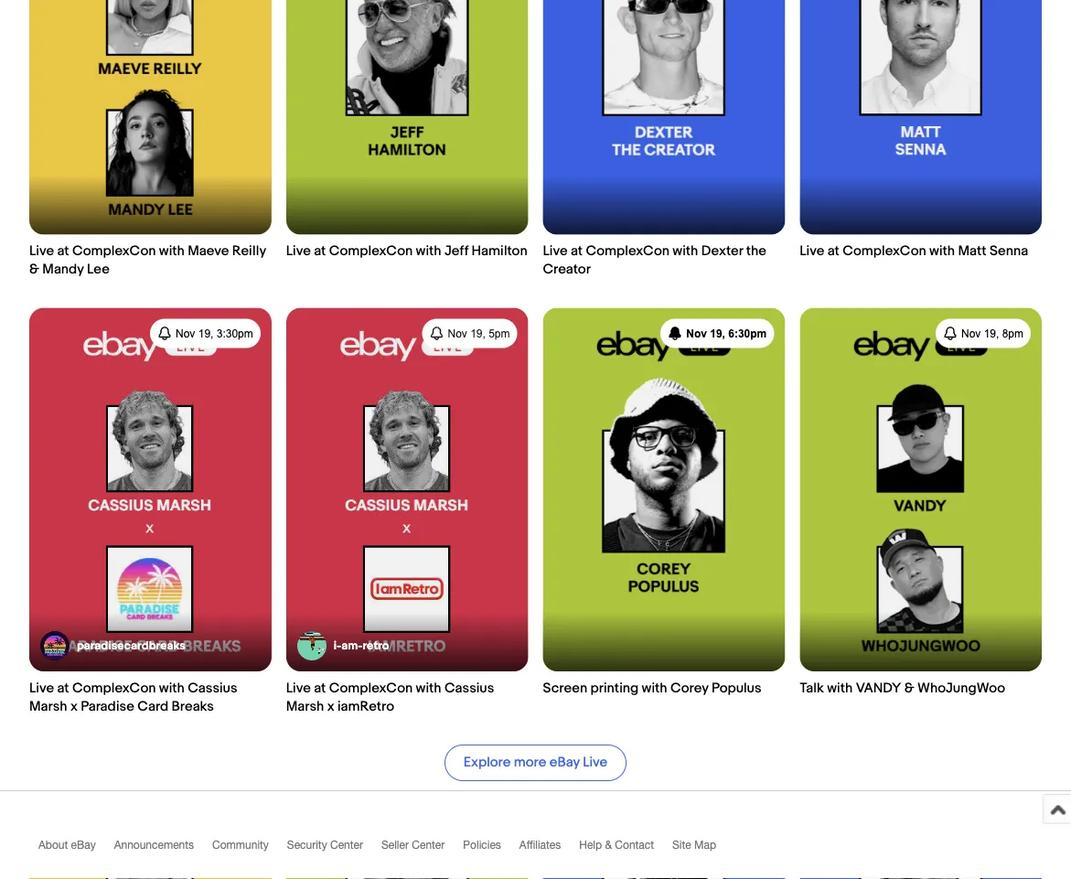 Task type: vqa. For each thing, say whether or not it's contained in the screenshot.
Live within Live at ComplexCon with Cassius Marsh x iamRetro
yes



Task type: locate. For each thing, give the bounding box(es) containing it.
nov 19, 8pm button
[[936, 319, 1031, 348]]

0 horizontal spatial x
[[70, 698, 78, 715]]

security center
[[287, 839, 363, 852]]

at down i am retro icon
[[314, 680, 326, 696]]

5pm
[[489, 328, 510, 340]]

x left iamretro
[[327, 698, 335, 715]]

1 center from the left
[[330, 839, 363, 852]]

complexcon for live at complexcon with jeff hamilton
[[329, 243, 413, 259]]

am-
[[342, 639, 363, 653]]

nov 19, 6:30pm button
[[661, 319, 774, 348]]

senna
[[990, 243, 1029, 259]]

complexcon for live at complexcon with cassius marsh x iamretro
[[329, 680, 413, 696]]

nov for talk with vandy & whojungwoo
[[962, 328, 981, 340]]

at for live at complexcon with cassius marsh x paradise card breaks
[[57, 680, 69, 696]]

with inside screen printing with corey populus link
[[642, 680, 668, 696]]

live right more
[[583, 755, 608, 771]]

at right the
[[828, 243, 840, 259]]

complexcon up paradise at the left of page
[[72, 680, 156, 696]]

affiliates link
[[520, 839, 579, 860]]

1 horizontal spatial x
[[327, 698, 335, 715]]

paradise
[[81, 698, 134, 715]]

iamretro
[[338, 698, 394, 715]]

explore
[[464, 755, 511, 771]]

complexcon up creator
[[586, 243, 670, 259]]

live at complexcon with matt senna link
[[800, 0, 1042, 260]]

dexter
[[702, 243, 743, 259]]

with inside talk with vandy & whojungwoo link
[[827, 680, 853, 696]]

& inside live at complexcon with maeve reilly & mandy lee
[[29, 261, 39, 278]]

live inside live at complexcon with cassius marsh x paradise card breaks
[[29, 680, 54, 696]]

2 x from the left
[[327, 698, 335, 715]]

& right vandy
[[905, 680, 915, 696]]

complexcon inside live at complexcon with maeve reilly & mandy lee
[[72, 243, 156, 259]]

live inside live at complexcon with cassius marsh x iamretro
[[286, 680, 311, 696]]

marsh left paradise at the left of page
[[29, 698, 67, 715]]

live down paradisecardbreaks image
[[29, 680, 54, 696]]

2 nov from the left
[[448, 328, 467, 340]]

seller center
[[382, 839, 445, 852]]

19, inside button
[[470, 328, 486, 340]]

2 center from the left
[[412, 839, 445, 852]]

1 19, from the left
[[198, 328, 214, 340]]

1 horizontal spatial center
[[412, 839, 445, 852]]

at right reilly
[[314, 243, 326, 259]]

center right security
[[330, 839, 363, 852]]

cassius inside live at complexcon with cassius marsh x paradise card breaks
[[188, 680, 238, 696]]

x inside live at complexcon with cassius marsh x paradise card breaks
[[70, 698, 78, 715]]

live at complexcon with jeff hamilton
[[286, 243, 528, 259]]

live up the mandy at top left
[[29, 243, 54, 259]]

nov left 3:30pm
[[176, 328, 195, 340]]

nov left the 5pm
[[448, 328, 467, 340]]

complexcon inside live at complexcon with cassius marsh x paradise card breaks
[[72, 680, 156, 696]]

cassius inside live at complexcon with cassius marsh x iamretro
[[445, 680, 494, 696]]

nov for screen printing with corey populus
[[687, 328, 707, 340]]

affiliates
[[520, 839, 561, 852]]

ebay right more
[[550, 755, 580, 771]]

marsh
[[29, 698, 67, 715], [286, 698, 324, 715]]

complexcon
[[72, 243, 156, 259], [329, 243, 413, 259], [586, 243, 670, 259], [843, 243, 927, 259], [72, 680, 156, 696], [329, 680, 413, 696]]

marsh inside live at complexcon with cassius marsh x iamretro
[[286, 698, 324, 715]]

3 nov from the left
[[687, 328, 707, 340]]

site
[[673, 839, 692, 852]]

2 horizontal spatial &
[[905, 680, 915, 696]]

nov inside button
[[448, 328, 467, 340]]

nov
[[176, 328, 195, 340], [448, 328, 467, 340], [687, 328, 707, 340], [962, 328, 981, 340]]

talk with vandy & whojungwoo
[[800, 680, 1006, 696]]

card
[[138, 698, 169, 715]]

complexcon for live at complexcon with maeve reilly & mandy lee
[[72, 243, 156, 259]]

help & contact link
[[579, 839, 673, 860]]

with inside live at complexcon with maeve reilly & mandy lee
[[159, 243, 185, 259]]

security center link
[[287, 839, 382, 860]]

live at complexcon with cassius marsh x paradise card breaks
[[29, 680, 238, 715]]

policies link
[[463, 839, 520, 860]]

at inside live at complexcon with cassius marsh x iamretro
[[314, 680, 326, 696]]

1 nov from the left
[[176, 328, 195, 340]]

19, left "6:30pm"
[[710, 328, 726, 340]]

0 vertical spatial ebay
[[550, 755, 580, 771]]

nov inside "button"
[[962, 328, 981, 340]]

1 horizontal spatial ebay
[[550, 755, 580, 771]]

with for live at complexcon with cassius marsh x paradise card breaks
[[159, 680, 185, 696]]

nov left 8pm
[[962, 328, 981, 340]]

nov 19, 8pm
[[962, 328, 1024, 340]]

cassius for live at complexcon with cassius marsh x paradise card breaks
[[188, 680, 238, 696]]

complexcon up iamretro
[[329, 680, 413, 696]]

at for live at complexcon with dexter the creator
[[571, 243, 583, 259]]

at inside live at complexcon with cassius marsh x paradise card breaks
[[57, 680, 69, 696]]

live for live at complexcon with cassius marsh x iamretro
[[286, 680, 311, 696]]

live right the
[[800, 243, 825, 259]]

live
[[29, 243, 54, 259], [286, 243, 311, 259], [543, 243, 568, 259], [800, 243, 825, 259], [29, 680, 54, 696], [286, 680, 311, 696], [583, 755, 608, 771]]

live inside live at complexcon with maeve reilly & mandy lee
[[29, 243, 54, 259]]

x left paradise at the left of page
[[70, 698, 78, 715]]

ebay
[[550, 755, 580, 771], [71, 839, 96, 852]]

at down paradisecardbreaks image
[[57, 680, 69, 696]]

cassius up explore
[[445, 680, 494, 696]]

at
[[57, 243, 69, 259], [314, 243, 326, 259], [571, 243, 583, 259], [828, 243, 840, 259], [57, 680, 69, 696], [314, 680, 326, 696]]

1 horizontal spatial cassius
[[445, 680, 494, 696]]

19, for screen printing with corey populus
[[710, 328, 726, 340]]

&
[[29, 261, 39, 278], [905, 680, 915, 696], [605, 839, 612, 852]]

live for live at complexcon with cassius marsh x paradise card breaks
[[29, 680, 54, 696]]

& left the mandy at top left
[[29, 261, 39, 278]]

1 marsh from the left
[[29, 698, 67, 715]]

x
[[70, 698, 78, 715], [327, 698, 335, 715]]

screen
[[543, 680, 588, 696]]

1 x from the left
[[70, 698, 78, 715]]

complexcon left jeff
[[329, 243, 413, 259]]

0 horizontal spatial cassius
[[188, 680, 238, 696]]

complexcon for live at complexcon with dexter the creator
[[586, 243, 670, 259]]

talk with vandy & whojungwoo link
[[800, 308, 1042, 697]]

x inside live at complexcon with cassius marsh x iamretro
[[327, 698, 335, 715]]

more
[[514, 755, 547, 771]]

at inside live at complexcon with dexter the creator
[[571, 243, 583, 259]]

nov left "6:30pm"
[[687, 328, 707, 340]]

at for live at complexcon with cassius marsh x iamretro
[[314, 680, 326, 696]]

live inside live at complexcon with dexter the creator
[[543, 243, 568, 259]]

marsh inside live at complexcon with cassius marsh x paradise card breaks
[[29, 698, 67, 715]]

19, inside "button"
[[984, 328, 1000, 340]]

i-am-retro link
[[297, 631, 389, 661]]

19, left 8pm
[[984, 328, 1000, 340]]

at inside live at complexcon with maeve reilly & mandy lee
[[57, 243, 69, 259]]

community
[[212, 839, 269, 852]]

& right help
[[605, 839, 612, 852]]

0 vertical spatial &
[[29, 261, 39, 278]]

map
[[695, 839, 717, 852]]

2 vertical spatial &
[[605, 839, 612, 852]]

4 19, from the left
[[984, 328, 1000, 340]]

nov 19, 3:30pm button
[[150, 319, 261, 348]]

marsh for live at complexcon with cassius marsh x iamretro
[[286, 698, 324, 715]]

help
[[579, 839, 602, 852]]

at up the mandy at top left
[[57, 243, 69, 259]]

vandy
[[856, 680, 902, 696]]

live at complexcon with maeve reilly & mandy lee
[[29, 243, 266, 278]]

nov 19, 5pm button
[[422, 319, 517, 348]]

paradisecardbreaks image
[[40, 631, 70, 661]]

hamilton
[[472, 243, 528, 259]]

center right seller
[[412, 839, 445, 852]]

center
[[330, 839, 363, 852], [412, 839, 445, 852]]

at up creator
[[571, 243, 583, 259]]

live right reilly
[[286, 243, 311, 259]]

3 19, from the left
[[710, 328, 726, 340]]

4 nov from the left
[[962, 328, 981, 340]]

with inside live at complexcon with matt senna link
[[930, 243, 955, 259]]

populus
[[712, 680, 762, 696]]

cassius
[[188, 680, 238, 696], [445, 680, 494, 696]]

seller
[[382, 839, 409, 852]]

1 horizontal spatial marsh
[[286, 698, 324, 715]]

corey
[[671, 680, 709, 696]]

19, left the 5pm
[[470, 328, 486, 340]]

policies
[[463, 839, 501, 852]]

0 horizontal spatial &
[[29, 261, 39, 278]]

with for live at complexcon with jeff hamilton
[[416, 243, 442, 259]]

with
[[159, 243, 185, 259], [416, 243, 442, 259], [673, 243, 699, 259], [930, 243, 955, 259], [159, 680, 185, 696], [416, 680, 442, 696], [642, 680, 668, 696], [827, 680, 853, 696]]

live at complexcon with cassius marsh x iamretro
[[286, 680, 494, 715]]

with inside live at complexcon with cassius marsh x paradise card breaks
[[159, 680, 185, 696]]

marsh down i am retro icon
[[286, 698, 324, 715]]

0 horizontal spatial marsh
[[29, 698, 67, 715]]

19,
[[198, 328, 214, 340], [470, 328, 486, 340], [710, 328, 726, 340], [984, 328, 1000, 340]]

19, left 3:30pm
[[198, 328, 214, 340]]

with inside live at complexcon with cassius marsh x iamretro
[[416, 680, 442, 696]]

2 marsh from the left
[[286, 698, 324, 715]]

with inside live at complexcon with jeff hamilton link
[[416, 243, 442, 259]]

x for paradise
[[70, 698, 78, 715]]

2 cassius from the left
[[445, 680, 494, 696]]

1 cassius from the left
[[188, 680, 238, 696]]

complexcon up lee
[[72, 243, 156, 259]]

paradisecardbreaks link
[[40, 631, 186, 661]]

2 19, from the left
[[470, 328, 486, 340]]

cassius up breaks
[[188, 680, 238, 696]]

ebay right about
[[71, 839, 96, 852]]

complexcon inside live at complexcon with cassius marsh x iamretro
[[329, 680, 413, 696]]

with for live at complexcon with dexter the creator
[[673, 243, 699, 259]]

with for live at complexcon with matt senna
[[930, 243, 955, 259]]

live up creator
[[543, 243, 568, 259]]

center for seller center
[[412, 839, 445, 852]]

0 horizontal spatial ebay
[[71, 839, 96, 852]]

1 horizontal spatial &
[[605, 839, 612, 852]]

complexcon inside live at complexcon with dexter the creator
[[586, 243, 670, 259]]

0 horizontal spatial center
[[330, 839, 363, 852]]

with inside live at complexcon with dexter the creator
[[673, 243, 699, 259]]

live down i am retro icon
[[286, 680, 311, 696]]

complexcon left 'matt'
[[843, 243, 927, 259]]



Task type: describe. For each thing, give the bounding box(es) containing it.
nov for live at complexcon with cassius marsh x iamretro
[[448, 328, 467, 340]]

announcements
[[114, 839, 194, 852]]

complexcon for live at complexcon with matt senna
[[843, 243, 927, 259]]

breaks
[[172, 698, 214, 715]]

site map link
[[673, 839, 735, 860]]

8pm
[[1003, 328, 1024, 340]]

19, for live at complexcon with cassius marsh x paradise card breaks
[[198, 328, 214, 340]]

i-
[[334, 639, 342, 653]]

nov for live at complexcon with cassius marsh x paradise card breaks
[[176, 328, 195, 340]]

live for live at complexcon with jeff hamilton
[[286, 243, 311, 259]]

complexcon for live at complexcon with cassius marsh x paradise card breaks
[[72, 680, 156, 696]]

19, for live at complexcon with cassius marsh x iamretro
[[470, 328, 486, 340]]

mandy
[[42, 261, 84, 278]]

explore more ebay live link
[[445, 745, 627, 782]]

1 vertical spatial ebay
[[71, 839, 96, 852]]

with for live at complexcon with maeve reilly & mandy lee
[[159, 243, 185, 259]]

at for live at complexcon with jeff hamilton
[[314, 243, 326, 259]]

creator
[[543, 261, 591, 278]]

paradisecardbreaks
[[77, 639, 186, 653]]

live for live at complexcon with matt senna
[[800, 243, 825, 259]]

security
[[287, 839, 327, 852]]

at for live at complexcon with matt senna
[[828, 243, 840, 259]]

live at complexcon with jeff hamilton link
[[286, 0, 528, 260]]

maeve
[[188, 243, 229, 259]]

1 vertical spatial &
[[905, 680, 915, 696]]

help & contact
[[579, 839, 654, 852]]

center for security center
[[330, 839, 363, 852]]

live for live at complexcon with dexter the creator
[[543, 243, 568, 259]]

nov 19, 6:30pm
[[687, 328, 767, 340]]

announcements link
[[114, 839, 212, 860]]

retro
[[363, 639, 389, 653]]

live at complexcon with matt senna
[[800, 243, 1029, 259]]

community link
[[212, 839, 287, 860]]

at for live at complexcon with maeve reilly & mandy lee
[[57, 243, 69, 259]]

19, for talk with vandy & whojungwoo
[[984, 328, 1000, 340]]

talk
[[800, 680, 824, 696]]

lee
[[87, 261, 110, 278]]

about ebay link
[[38, 839, 114, 860]]

seller center link
[[382, 839, 463, 860]]

i am retro image
[[297, 631, 326, 661]]

reilly
[[232, 243, 266, 259]]

contact
[[615, 839, 654, 852]]

with for live at complexcon with cassius marsh x iamretro
[[416, 680, 442, 696]]

live at complexcon with maeve reilly & mandy lee link
[[29, 0, 272, 279]]

nov 19, 5pm
[[448, 328, 510, 340]]

about
[[38, 839, 68, 852]]

matt
[[958, 243, 987, 259]]

printing
[[591, 680, 639, 696]]

whojungwoo
[[918, 680, 1006, 696]]

explore more ebay live
[[464, 755, 608, 771]]

site map
[[673, 839, 717, 852]]

the
[[746, 243, 767, 259]]

3:30pm
[[217, 328, 253, 340]]

about ebay
[[38, 839, 96, 852]]

x for iamretro
[[327, 698, 335, 715]]

live for live at complexcon with maeve reilly & mandy lee
[[29, 243, 54, 259]]

screen printing with corey populus
[[543, 680, 762, 696]]

jeff
[[445, 243, 469, 259]]

cassius for live at complexcon with cassius marsh x iamretro
[[445, 680, 494, 696]]

marsh for live at complexcon with cassius marsh x paradise card breaks
[[29, 698, 67, 715]]

i-am-retro
[[334, 639, 389, 653]]

live at complexcon with dexter the creator link
[[543, 0, 785, 279]]

nov 19, 3:30pm
[[176, 328, 253, 340]]

screen printing with corey populus link
[[543, 308, 785, 697]]

live at complexcon with dexter the creator
[[543, 243, 767, 278]]

6:30pm
[[729, 328, 767, 340]]



